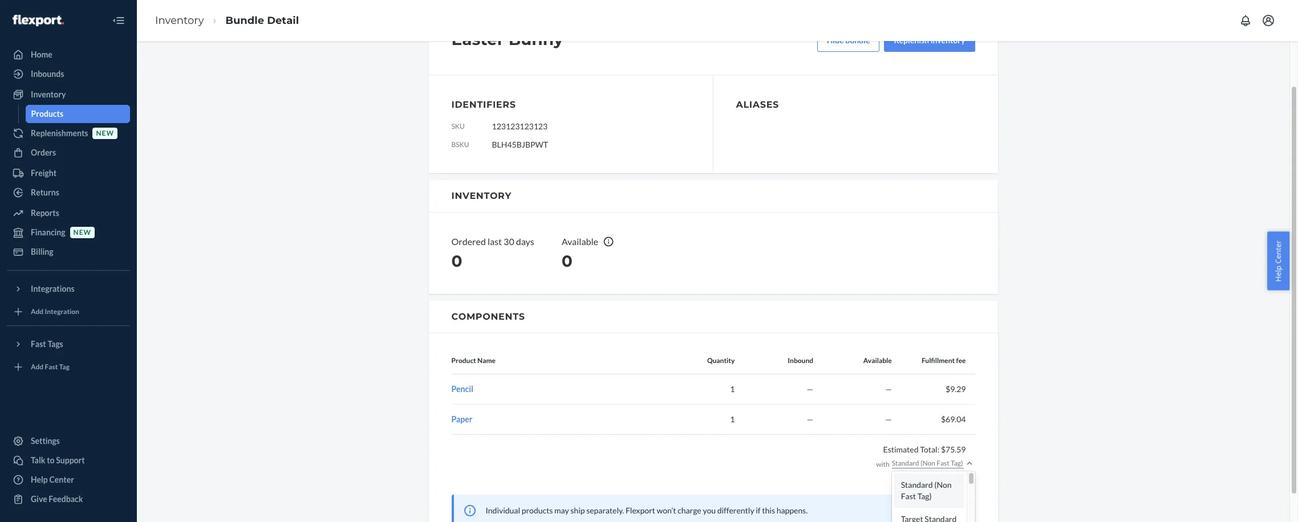 Task type: describe. For each thing, give the bounding box(es) containing it.
1 for $69.04
[[731, 415, 735, 425]]

bunny
[[509, 30, 564, 49]]

integration
[[45, 308, 79, 316]]

integrations button
[[7, 280, 130, 298]]

close navigation image
[[112, 14, 126, 27]]

inbound
[[788, 357, 814, 365]]

home link
[[7, 46, 130, 64]]

replenish
[[894, 35, 930, 45]]

financing
[[31, 228, 65, 237]]

bundle detail
[[226, 14, 299, 27]]

help center link
[[7, 471, 130, 490]]

to
[[47, 456, 55, 466]]

quantity
[[708, 357, 735, 365]]

0 horizontal spatial inventory
[[31, 90, 66, 99]]

this
[[763, 506, 776, 516]]

0 vertical spatial (non
[[921, 460, 936, 468]]

integrations
[[31, 284, 75, 294]]

1 vertical spatial standard (non fast tag)
[[901, 481, 952, 502]]

$9.29
[[946, 385, 966, 395]]

bundle detail link
[[226, 14, 299, 27]]

won't
[[657, 506, 677, 516]]

inventory element
[[429, 180, 998, 294]]

add integration
[[31, 308, 79, 316]]

product
[[452, 357, 476, 365]]

2 horizontal spatial inventory
[[452, 191, 512, 201]]

flexport
[[626, 506, 656, 516]]

separately.
[[587, 506, 624, 516]]

differently
[[718, 506, 755, 516]]

products link
[[25, 105, 130, 123]]

help center button
[[1268, 232, 1290, 291]]

tags
[[48, 340, 63, 349]]

identifiers
[[452, 99, 516, 110]]

billing link
[[7, 243, 130, 261]]

fulfillment fee
[[922, 357, 966, 365]]

estimated total: $75.59
[[884, 445, 966, 455]]

tag) inside standard (non fast tag)
[[918, 492, 932, 502]]

30
[[504, 236, 515, 247]]

open notifications image
[[1239, 14, 1253, 27]]

pencil link
[[452, 385, 474, 395]]

easter
[[452, 30, 504, 49]]

home
[[31, 50, 52, 59]]

add fast tag link
[[7, 358, 130, 377]]

add for add fast tag
[[31, 363, 43, 372]]

easter bunny
[[452, 30, 564, 49]]

inbounds
[[31, 69, 64, 79]]

products
[[31, 109, 63, 119]]

settings link
[[7, 433, 130, 451]]

1 vertical spatial help
[[31, 475, 48, 485]]

happens.
[[777, 506, 808, 516]]

reports link
[[7, 204, 130, 223]]

tag
[[59, 363, 70, 372]]

give feedback button
[[7, 491, 130, 509]]

inventory
[[931, 35, 966, 45]]

fee
[[957, 357, 966, 365]]

1 for $9.29
[[731, 385, 735, 395]]

detail
[[267, 14, 299, 27]]

freight link
[[7, 164, 130, 183]]

estimated
[[884, 445, 919, 455]]

open account menu image
[[1262, 14, 1276, 27]]

returns link
[[7, 184, 130, 202]]

replenish inventory button
[[885, 29, 976, 52]]

components
[[452, 311, 525, 322]]

more
[[943, 506, 962, 516]]

ordered last 30 days 0
[[452, 236, 535, 271]]

add fast tag
[[31, 363, 70, 372]]

product name
[[452, 357, 496, 365]]

name
[[478, 357, 496, 365]]

aliases
[[736, 99, 780, 110]]

paper
[[452, 415, 473, 425]]

0 inside ordered last 30 days 0
[[452, 252, 463, 271]]

replenish inventory
[[894, 35, 966, 45]]

freight
[[31, 168, 57, 178]]

fast inside add fast tag 'link'
[[45, 363, 58, 372]]

give
[[31, 495, 47, 504]]

fulfillment
[[922, 357, 955, 365]]

talk to support
[[31, 456, 85, 466]]



Task type: vqa. For each thing, say whether or not it's contained in the screenshot.
the bottom Standard
yes



Task type: locate. For each thing, give the bounding box(es) containing it.
learn more
[[921, 506, 962, 516]]

add
[[31, 308, 43, 316], [31, 363, 43, 372]]

tag)
[[951, 460, 964, 468], [918, 492, 932, 502]]

(non down total:
[[921, 460, 936, 468]]

123123123123
[[492, 122, 548, 131]]

standard (non fast tag) down total:
[[892, 460, 964, 468]]

new down 'products' link on the top left of the page
[[96, 129, 114, 138]]

add left integration
[[31, 308, 43, 316]]

1 vertical spatial (non
[[935, 481, 952, 490]]

1 vertical spatial new
[[73, 229, 91, 237]]

1 horizontal spatial inventory link
[[155, 14, 204, 27]]

available inside inventory element
[[562, 236, 599, 247]]

individual
[[486, 506, 520, 516]]

0 vertical spatial inventory
[[155, 14, 204, 27]]

support
[[56, 456, 85, 466]]

breadcrumbs navigation
[[146, 4, 308, 37]]

center inside button
[[1274, 241, 1284, 264]]

1 vertical spatial 1
[[731, 415, 735, 425]]

add integration link
[[7, 303, 130, 321]]

0 vertical spatial add
[[31, 308, 43, 316]]

standard
[[892, 460, 920, 468], [901, 481, 933, 490]]

0 vertical spatial available
[[562, 236, 599, 247]]

1 vertical spatial standard
[[901, 481, 933, 490]]

identifiers element
[[452, 98, 690, 151]]

(non
[[921, 460, 936, 468], [935, 481, 952, 490]]

1 vertical spatial tag)
[[918, 492, 932, 502]]

days
[[516, 236, 535, 247]]

2 add from the top
[[31, 363, 43, 372]]

(non inside standard (non fast tag)
[[935, 481, 952, 490]]

1 vertical spatial center
[[49, 475, 74, 485]]

bundle
[[226, 14, 264, 27]]

1 add from the top
[[31, 308, 43, 316]]

inventory
[[155, 14, 204, 27], [31, 90, 66, 99], [452, 191, 512, 201]]

tag) up learn
[[918, 492, 932, 502]]

standard (non fast tag)
[[892, 460, 964, 468], [901, 481, 952, 502]]

help center inside button
[[1274, 241, 1284, 282]]

1 vertical spatial inventory link
[[7, 86, 130, 104]]

0 vertical spatial standard
[[892, 460, 920, 468]]

0 horizontal spatial available
[[562, 236, 599, 247]]

give feedback
[[31, 495, 83, 504]]

fast tags button
[[7, 336, 130, 354]]

fast
[[31, 340, 46, 349], [45, 363, 58, 372], [937, 460, 950, 468], [901, 492, 916, 502]]

0 horizontal spatial new
[[73, 229, 91, 237]]

reports
[[31, 208, 59, 218]]

products
[[522, 506, 553, 516]]

tag) down $75.59
[[951, 460, 964, 468]]

bsku
[[452, 141, 469, 149]]

components element
[[429, 301, 998, 523]]

0 vertical spatial tag)
[[951, 460, 964, 468]]

1 horizontal spatial inventory
[[155, 14, 204, 27]]

available
[[562, 236, 599, 247], [864, 357, 892, 365]]

0 vertical spatial center
[[1274, 241, 1284, 264]]

inbounds link
[[7, 65, 130, 83]]

standard (non fast tag) up learn
[[901, 481, 952, 502]]

0 horizontal spatial tag)
[[918, 492, 932, 502]]

orders
[[31, 148, 56, 158]]

inventory inside breadcrumbs navigation
[[155, 14, 204, 27]]

0 vertical spatial new
[[96, 129, 114, 138]]

add inside add integration link
[[31, 308, 43, 316]]

1 vertical spatial available
[[864, 357, 892, 365]]

(non up learn more
[[935, 481, 952, 490]]

1 horizontal spatial tag)
[[951, 460, 964, 468]]

returns
[[31, 188, 59, 197]]

sku
[[452, 122, 465, 131]]

$69.04
[[942, 415, 966, 425]]

replenishments
[[31, 128, 88, 138]]

available inside components element
[[864, 357, 892, 365]]

billing
[[31, 247, 53, 257]]

0 horizontal spatial 0
[[452, 252, 463, 271]]

inventory link inside breadcrumbs navigation
[[155, 14, 204, 27]]

last
[[488, 236, 502, 247]]

standard down the estimated
[[892, 460, 920, 468]]

total:
[[921, 445, 940, 455]]

paper link
[[452, 415, 473, 425]]

you
[[703, 506, 716, 516]]

new
[[96, 129, 114, 138], [73, 229, 91, 237]]

0
[[452, 252, 463, 271], [562, 252, 573, 271]]

feedback
[[49, 495, 83, 504]]

help
[[1274, 266, 1284, 282], [31, 475, 48, 485]]

add for add integration
[[31, 308, 43, 316]]

1 horizontal spatial new
[[96, 129, 114, 138]]

0 vertical spatial help center
[[1274, 241, 1284, 282]]

0 vertical spatial standard (non fast tag)
[[892, 460, 964, 468]]

fast tags
[[31, 340, 63, 349]]

0 horizontal spatial help
[[31, 475, 48, 485]]

flexport logo image
[[13, 15, 64, 26]]

help inside button
[[1274, 266, 1284, 282]]

add down fast tags
[[31, 363, 43, 372]]

pencil
[[452, 385, 474, 395]]

1 horizontal spatial available
[[864, 357, 892, 365]]

0 horizontal spatial help center
[[31, 475, 74, 485]]

standard inside standard (non fast tag)
[[901, 481, 933, 490]]

fast inside fast tags dropdown button
[[31, 340, 46, 349]]

1 horizontal spatial 0
[[562, 252, 573, 271]]

orders link
[[7, 144, 130, 162]]

1 horizontal spatial help
[[1274, 266, 1284, 282]]

ship
[[571, 506, 585, 516]]

new down 'reports' link
[[73, 229, 91, 237]]

ordered
[[452, 236, 486, 247]]

1 vertical spatial add
[[31, 363, 43, 372]]

1 0 from the left
[[452, 252, 463, 271]]

help center
[[1274, 241, 1284, 282], [31, 475, 74, 485]]

1
[[731, 385, 735, 395], [731, 415, 735, 425]]

if
[[756, 506, 761, 516]]

may
[[555, 506, 569, 516]]

learn more button
[[921, 506, 962, 517]]

1 vertical spatial inventory
[[31, 90, 66, 99]]

new for financing
[[73, 229, 91, 237]]

1 vertical spatial help center
[[31, 475, 74, 485]]

fast inside standard (non fast tag)
[[901, 492, 916, 502]]

1 1 from the top
[[731, 385, 735, 395]]

0 vertical spatial 1
[[731, 385, 735, 395]]

2 vertical spatial inventory
[[452, 191, 512, 201]]

individual products may ship separately. flexport won't charge you differently if this happens.
[[486, 506, 808, 516]]

standard up learn
[[901, 481, 933, 490]]

2 1 from the top
[[731, 415, 735, 425]]

add inside add fast tag 'link'
[[31, 363, 43, 372]]

charge
[[678, 506, 702, 516]]

talk
[[31, 456, 45, 466]]

talk to support button
[[7, 452, 130, 470]]

1 horizontal spatial help center
[[1274, 241, 1284, 282]]

blh45bjbpwt
[[492, 140, 548, 150]]

0 vertical spatial inventory link
[[155, 14, 204, 27]]

learn
[[921, 506, 942, 516]]

new for replenishments
[[96, 129, 114, 138]]

0 vertical spatial help
[[1274, 266, 1284, 282]]

with
[[877, 460, 890, 469]]

settings
[[31, 437, 60, 446]]

$75.59
[[942, 445, 966, 455]]

1 horizontal spatial center
[[1274, 241, 1284, 264]]

center
[[1274, 241, 1284, 264], [49, 475, 74, 485]]

0 horizontal spatial inventory link
[[7, 86, 130, 104]]

0 horizontal spatial center
[[49, 475, 74, 485]]

2 0 from the left
[[562, 252, 573, 271]]



